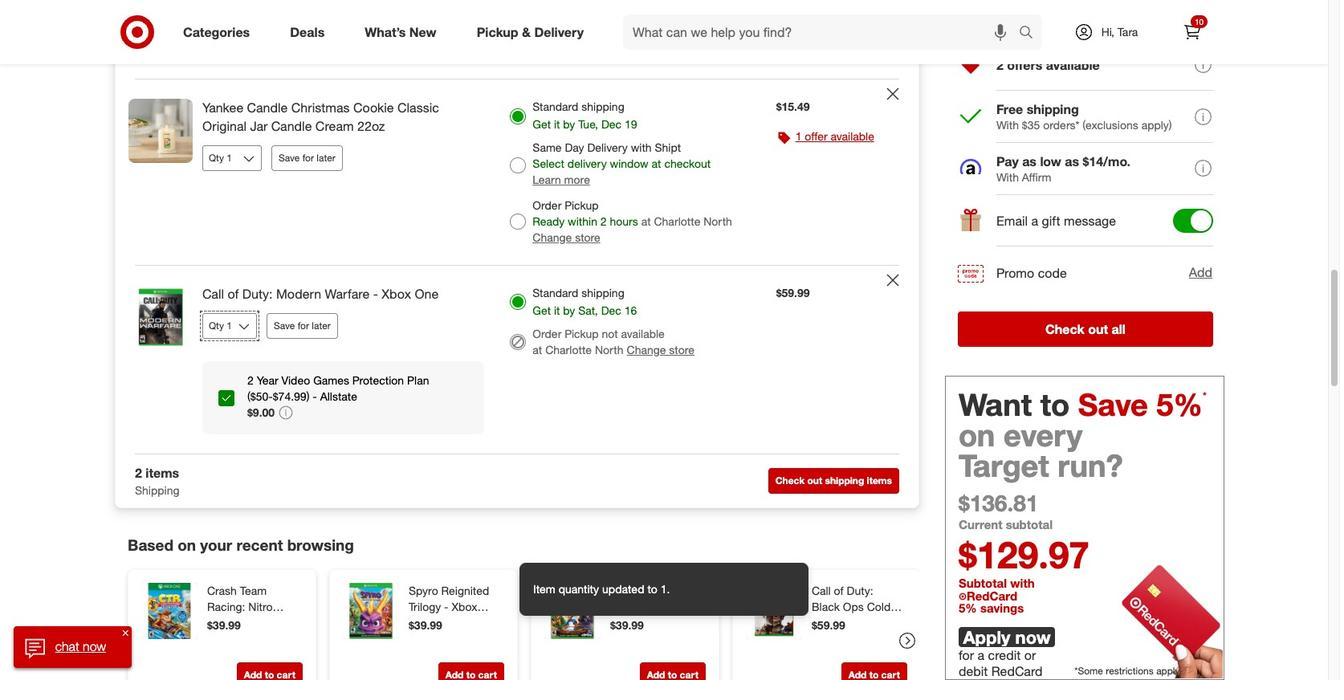 Task type: locate. For each thing, give the bounding box(es) containing it.
crash up n.
[[610, 584, 640, 597]]

0 vertical spatial it
[[554, 117, 560, 131]]

xbox right warfare at the top left of page
[[382, 286, 411, 302]]

2 for 2 items shipping
[[135, 465, 142, 481]]

xbox
[[382, 286, 411, 302], [452, 600, 477, 613], [252, 616, 277, 629], [610, 616, 636, 629], [842, 616, 868, 629]]

redcard up apply
[[967, 589, 1018, 604]]

within
[[568, 214, 597, 228]]

charlotte right hours
[[654, 214, 701, 228]]

updated
[[602, 582, 644, 596]]

n.
[[610, 600, 621, 613]]

2 by from the top
[[563, 303, 575, 317]]

2 get from the top
[[533, 303, 551, 317]]

it
[[554, 117, 560, 131], [554, 303, 560, 317]]

it inside standard shipping get it by tue, dec 19
[[554, 117, 560, 131]]

1 vertical spatial delivery
[[587, 141, 628, 154]]

1 horizontal spatial $59.99
[[812, 618, 846, 632]]

free shipping with $35 orders* (exclusions apply)
[[997, 101, 1172, 132]]

modern
[[276, 286, 321, 302]]

pickup left '&'
[[477, 24, 518, 40]]

1 horizontal spatial store
[[669, 343, 695, 356]]

0 horizontal spatial a
[[978, 647, 985, 663]]

crash bandicoot n. sane trilogy - xbox one image
[[545, 583, 601, 639], [545, 583, 601, 639]]

1 get from the top
[[533, 117, 551, 131]]

0 horizontal spatial to
[[648, 582, 658, 596]]

duty: up ops
[[847, 584, 873, 597]]

change store button down 16
[[627, 342, 695, 358]]

change down ready in the left of the page
[[533, 230, 572, 244]]

2 horizontal spatial $39.99
[[610, 618, 644, 632]]

cream
[[316, 118, 354, 134]]

your
[[200, 536, 232, 555]]

as up affirm
[[1022, 153, 1037, 169]]

order inside order pickup ready within 2 hours at charlotte north change store
[[533, 198, 562, 212]]

learn
[[533, 173, 561, 186]]

at inside same day delivery with shipt select delivery window at checkout learn more
[[652, 157, 661, 170]]

xbox down ops
[[842, 616, 868, 629]]

trilogy down bandicoot
[[653, 600, 685, 613]]

it up same at left
[[554, 117, 560, 131]]

0 vertical spatial pickup
[[477, 24, 518, 40]]

change down 16
[[627, 343, 666, 356]]

xbox inside crash team racing: nitro fueled - xbox one
[[252, 616, 277, 629]]

check inside 'button'
[[776, 475, 805, 487]]

xbox down reignited at the bottom left
[[452, 600, 477, 613]]

0 vertical spatial 5%
[[1157, 386, 1203, 423]]

1 vertical spatial north
[[595, 343, 624, 356]]

xbox down n.
[[610, 616, 636, 629]]

xbox inside crash bandicoot n. sane trilogy - xbox one
[[610, 616, 636, 629]]

free
[[997, 101, 1023, 117]]

2 order from the top
[[533, 327, 562, 340]]

to left 1.
[[648, 582, 658, 596]]

2 vertical spatial at
[[533, 343, 542, 356]]

call of duty: black ops cold war - xbox one/series x image
[[746, 583, 802, 639], [746, 583, 802, 639]]

- inside '2 year video games protection plan ($50-$74.99) - allstate'
[[313, 389, 317, 403]]

0 horizontal spatial change
[[533, 230, 572, 244]]

at right hours
[[641, 214, 651, 228]]

available right offer at top
[[831, 129, 874, 143]]

at down shipt
[[652, 157, 661, 170]]

2 for 2 offers available
[[997, 57, 1004, 73]]

now down savings
[[1016, 626, 1051, 648]]

at inside order pickup ready within 2 hours at charlotte north change store
[[641, 214, 651, 228]]

0 vertical spatial check
[[1046, 321, 1085, 337]]

0 vertical spatial with
[[631, 141, 652, 154]]

one inside cart item ready to fulfill group
[[415, 286, 439, 302]]

with down pay
[[997, 170, 1019, 184]]

one right warfare at the top left of page
[[415, 286, 439, 302]]

2 with from the top
[[997, 170, 1019, 184]]

0 vertical spatial $59.99
[[776, 286, 810, 299]]

2 horizontal spatial available
[[1046, 57, 1100, 73]]

save for later button for duty:
[[267, 313, 338, 339]]

a left credit
[[978, 647, 985, 663]]

what's
[[365, 24, 406, 40]]

2 left year
[[247, 373, 254, 387]]

spyro reignited trilogy - xbox one image
[[343, 583, 399, 639], [343, 583, 399, 639]]

crash inside crash team racing: nitro fueled - xbox one
[[207, 584, 237, 597]]

shipping
[[582, 100, 625, 113], [1027, 101, 1079, 117], [582, 286, 625, 299], [825, 475, 864, 487]]

1 vertical spatial pickup
[[565, 198, 599, 212]]

change store button
[[533, 230, 601, 246], [627, 342, 695, 358]]

0 horizontal spatial with
[[631, 141, 652, 154]]

with up window
[[631, 141, 652, 154]]

with down free
[[997, 118, 1019, 132]]

north down checkout
[[704, 214, 732, 228]]

shipping for standard shipping get it by tue, dec 19
[[582, 100, 625, 113]]

subtotal
[[959, 576, 1007, 591]]

standard for call of duty: modern warfare - xbox one
[[533, 286, 579, 299]]

check out all
[[1046, 321, 1126, 337]]

save down yankee candle christmas cookie classic original jar candle cream 22oz
[[279, 152, 300, 164]]

available right the offers
[[1046, 57, 1100, 73]]

None radio
[[510, 108, 526, 124]]

by
[[563, 117, 575, 131], [563, 303, 575, 317]]

apply.
[[1157, 665, 1181, 677]]

now inside apply now for a credit or debit redcard
[[1016, 626, 1051, 648]]

0 vertical spatial dec
[[601, 117, 622, 131]]

with
[[631, 141, 652, 154], [1011, 576, 1035, 591]]

2 inside order pickup ready within 2 hours at charlotte north change store
[[601, 214, 607, 228]]

$14/mo.
[[1083, 153, 1131, 169]]

-
[[373, 286, 378, 302], [313, 389, 317, 403], [444, 600, 449, 613], [688, 600, 693, 613], [244, 616, 249, 629], [835, 616, 839, 629]]

deals
[[290, 24, 325, 40]]

out inside check out all button
[[1088, 321, 1108, 337]]

22oz
[[357, 118, 385, 134]]

$35
[[1022, 118, 1040, 132]]

items inside 'button'
[[867, 475, 892, 487]]

0 horizontal spatial available
[[621, 327, 665, 340]]

redcard inside apply now for a credit or debit redcard
[[992, 663, 1043, 679]]

video
[[282, 373, 310, 387]]

$39.99 down the sane
[[610, 618, 644, 632]]

0 horizontal spatial 5%
[[959, 601, 977, 616]]

by left sat,
[[563, 303, 575, 317]]

0 horizontal spatial at
[[533, 343, 542, 356]]

0 vertical spatial delivery
[[534, 24, 584, 40]]

it for yankee candle christmas cookie classic original jar candle cream 22oz
[[554, 117, 560, 131]]

crash up racing:
[[207, 584, 237, 597]]

same
[[533, 141, 562, 154]]

by inside 'standard shipping get it by sat, dec 16'
[[563, 303, 575, 317]]

what's new link
[[351, 14, 457, 50]]

✕
[[122, 628, 128, 638]]

it inside 'standard shipping get it by sat, dec 16'
[[554, 303, 560, 317]]

- down bandicoot
[[688, 600, 693, 613]]

redcard down apply now button
[[992, 663, 1043, 679]]

2 up based
[[135, 465, 142, 481]]

now inside button
[[83, 639, 106, 655]]

call for call of duty: modern warfare - xbox one
[[202, 286, 224, 302]]

for down yankee candle christmas cookie classic original jar candle cream 22oz
[[302, 152, 314, 164]]

standard inside standard shipping get it by tue, dec 19
[[533, 100, 579, 113]]

tara
[[1118, 25, 1138, 39]]

1 by from the top
[[563, 117, 575, 131]]

it for call of duty: modern warfare - xbox one
[[554, 303, 560, 317]]

1 horizontal spatial north
[[704, 214, 732, 228]]

at right not available radio
[[533, 343, 542, 356]]

with up savings
[[1011, 576, 1035, 591]]

get inside standard shipping get it by tue, dec 19
[[533, 117, 551, 131]]

for left credit
[[959, 647, 974, 663]]

apply now button
[[959, 626, 1055, 648]]

trilogy inside the spyro reignited trilogy - xbox one
[[409, 600, 441, 613]]

0 vertical spatial save for later button
[[271, 145, 343, 171]]

check out shipping items
[[776, 475, 892, 487]]

duty: inside call of duty: black ops cold war - xbox one/series x
[[847, 584, 873, 597]]

- inside the spyro reignited trilogy - xbox one
[[444, 600, 449, 613]]

1 vertical spatial change store button
[[627, 342, 695, 358]]

shipping inside 'button'
[[825, 475, 864, 487]]

orders*
[[1043, 118, 1080, 132]]

0 horizontal spatial crash
[[207, 584, 237, 597]]

dec
[[601, 117, 622, 131], [601, 303, 621, 317]]

1 horizontal spatial change store button
[[627, 342, 695, 358]]

2 $39.99 from the left
[[409, 618, 442, 632]]

of inside cart item ready to fulfill group
[[228, 286, 239, 302]]

shipping inside free shipping with $35 orders* (exclusions apply)
[[1027, 101, 1079, 117]]

1 vertical spatial standard
[[533, 286, 579, 299]]

pickup down sat,
[[565, 327, 599, 340]]

xbox for crash team racing: nitro fueled - xbox one
[[252, 616, 277, 629]]

1 horizontal spatial delivery
[[587, 141, 628, 154]]

2 left the offers
[[997, 57, 1004, 73]]

0 horizontal spatial store
[[575, 230, 601, 244]]

charlotte
[[654, 214, 701, 228], [545, 343, 592, 356]]

1 horizontal spatial items
[[867, 475, 892, 487]]

all
[[1112, 321, 1126, 337]]

1 vertical spatial redcard
[[992, 663, 1043, 679]]

get for call of duty: modern warfare - xbox one
[[533, 303, 551, 317]]

1 vertical spatial save
[[274, 319, 295, 331]]

north inside order pickup ready within 2 hours at charlotte north change store
[[704, 214, 732, 228]]

2
[[997, 57, 1004, 73], [601, 214, 607, 228], [247, 373, 254, 387], [135, 465, 142, 481]]

change store button down within
[[533, 230, 601, 246]]

on left your
[[178, 536, 196, 555]]

1 horizontal spatial check
[[1046, 321, 1085, 337]]

order for order pickup not available at charlotte north change store
[[533, 327, 562, 340]]

2 horizontal spatial at
[[652, 157, 661, 170]]

savings
[[981, 601, 1024, 616]]

pickup inside order pickup ready within 2 hours at charlotte north change store
[[565, 198, 599, 212]]

change
[[533, 230, 572, 244], [627, 343, 666, 356]]

1 cart item ready to fulfill group from the top
[[116, 80, 919, 265]]

order for order pickup ready within 2 hours at charlotte north change store
[[533, 198, 562, 212]]

later
[[317, 152, 336, 164], [312, 319, 331, 331]]

1 vertical spatial with
[[997, 170, 1019, 184]]

apply)
[[1142, 118, 1172, 132]]

0 vertical spatial by
[[563, 117, 575, 131]]

1 horizontal spatial with
[[1011, 576, 1035, 591]]

5%
[[1157, 386, 1203, 423], [959, 601, 977, 616]]

2 vertical spatial pickup
[[565, 327, 599, 340]]

affirm image
[[960, 159, 982, 174]]

of left "modern"
[[228, 286, 239, 302]]

shipping
[[170, 42, 234, 60], [135, 483, 179, 497]]

save up run? on the right bottom of page
[[1078, 386, 1148, 423]]

- right warfare at the top left of page
[[373, 286, 378, 302]]

- down reignited at the bottom left
[[444, 600, 449, 613]]

change inside order pickup ready within 2 hours at charlotte north change store
[[533, 230, 572, 244]]

2 inside 2 items shipping
[[135, 465, 142, 481]]

2 trilogy from the left
[[653, 600, 685, 613]]

delivery for &
[[534, 24, 584, 40]]

0 vertical spatial for
[[302, 152, 314, 164]]

duty: inside call of duty: modern warfare - xbox one link
[[242, 286, 273, 302]]

- down games
[[313, 389, 317, 403]]

delivery inside same day delivery with shipt select delivery window at checkout learn more
[[587, 141, 628, 154]]

0 vertical spatial to
[[1041, 386, 1070, 423]]

change inside order pickup not available at charlotte north change store
[[627, 343, 666, 356]]

call inside cart item ready to fulfill group
[[202, 286, 224, 302]]

1 horizontal spatial of
[[834, 584, 844, 597]]

available down 16
[[621, 327, 665, 340]]

crash inside crash bandicoot n. sane trilogy - xbox one
[[610, 584, 640, 597]]

call of duty: modern warfare - xbox one link
[[202, 285, 485, 303]]

0 horizontal spatial charlotte
[[545, 343, 592, 356]]

subtotal
[[1006, 517, 1053, 532]]

trilogy inside crash bandicoot n. sane trilogy - xbox one
[[653, 600, 685, 613]]

0 vertical spatial standard
[[533, 100, 579, 113]]

1 horizontal spatial call
[[812, 584, 831, 597]]

order right not available radio
[[533, 327, 562, 340]]

1 vertical spatial dec
[[601, 303, 621, 317]]

store inside order pickup not available at charlotte north change store
[[669, 343, 695, 356]]

candle right "jar" on the top
[[271, 118, 312, 134]]

categories
[[183, 24, 250, 40]]

dec left 19
[[601, 117, 622, 131]]

0 horizontal spatial north
[[595, 343, 624, 356]]

0 vertical spatial at
[[652, 157, 661, 170]]

1 vertical spatial order
[[533, 327, 562, 340]]

one down the sane
[[639, 616, 660, 629]]

crash
[[207, 584, 237, 597], [610, 584, 640, 597]]

1 trilogy from the left
[[409, 600, 441, 613]]

1 dec from the top
[[601, 117, 622, 131]]

2 vertical spatial save
[[1078, 386, 1148, 423]]

fueled
[[207, 616, 241, 629]]

chat now
[[55, 639, 106, 655]]

crash team racing: nitro fueled - xbox one image
[[141, 583, 198, 639], [141, 583, 198, 639]]

1 vertical spatial duty:
[[847, 584, 873, 597]]

run?
[[1058, 447, 1123, 484]]

$39.99
[[207, 618, 241, 632], [409, 618, 442, 632], [610, 618, 644, 632]]

0 vertical spatial shipping
[[170, 42, 234, 60]]

1 standard from the top
[[533, 100, 579, 113]]

every
[[1004, 417, 1083, 454]]

with inside 'pay as low as $14/mo. with affirm'
[[997, 170, 1019, 184]]

of inside call of duty: black ops cold war - xbox one/series x
[[834, 584, 844, 597]]

0 horizontal spatial items
[[146, 465, 179, 481]]

1 vertical spatial charlotte
[[545, 343, 592, 356]]

order
[[533, 198, 562, 212], [533, 327, 562, 340]]

save for later for christmas
[[279, 152, 336, 164]]

out for shipping
[[808, 475, 823, 487]]

2 dec from the top
[[601, 303, 621, 317]]

call up black
[[812, 584, 831, 597]]

10 link
[[1175, 14, 1210, 50]]

duty: for black
[[847, 584, 873, 597]]

1 order from the top
[[533, 198, 562, 212]]

2 crash from the left
[[610, 584, 640, 597]]

crash for racing:
[[207, 584, 237, 597]]

- right war
[[835, 616, 839, 629]]

learn more button
[[533, 172, 590, 188]]

standard inside 'standard shipping get it by sat, dec 16'
[[533, 286, 579, 299]]

later down "cream"
[[317, 152, 336, 164]]

dec for call of duty: modern warfare - xbox one
[[601, 303, 621, 317]]

for down "modern"
[[298, 319, 309, 331]]

north down not
[[595, 343, 624, 356]]

order inside order pickup not available at charlotte north change store
[[533, 327, 562, 340]]

one for crash bandicoot n. sane trilogy - xbox one
[[639, 616, 660, 629]]

as right low
[[1065, 153, 1079, 169]]

one down fueled on the bottom
[[207, 632, 228, 645]]

1 vertical spatial later
[[312, 319, 331, 331]]

save down "modern"
[[274, 319, 295, 331]]

spyro
[[409, 584, 438, 597]]

save for later button down "cream"
[[271, 145, 343, 171]]

- down nitro
[[244, 616, 249, 629]]

change store button for order pickup
[[627, 342, 695, 358]]

1 horizontal spatial crash
[[610, 584, 640, 597]]

1 vertical spatial get
[[533, 303, 551, 317]]

out inside check out shipping items 'button'
[[808, 475, 823, 487]]

call inside call of duty: black ops cold war - xbox one/series x
[[812, 584, 831, 597]]

0 vertical spatial change
[[533, 230, 572, 244]]

2 cart item ready to fulfill group from the top
[[116, 266, 919, 453]]

save for later button for christmas
[[271, 145, 343, 171]]

xbox down nitro
[[252, 616, 277, 629]]

1 crash from the left
[[207, 584, 237, 597]]

candle
[[247, 100, 288, 116], [271, 118, 312, 134]]

save for later down "modern"
[[274, 319, 331, 331]]

1 horizontal spatial out
[[1088, 321, 1108, 337]]

1 vertical spatial available
[[831, 129, 874, 143]]

0 vertical spatial a
[[1032, 213, 1039, 229]]

now right chat on the bottom left of the page
[[83, 639, 106, 655]]

charlotte down sat,
[[545, 343, 592, 356]]

2 left hours
[[601, 214, 607, 228]]

cart item ready to fulfill group
[[116, 80, 919, 265], [116, 266, 919, 453]]

standard
[[533, 100, 579, 113], [533, 286, 579, 299]]

0 horizontal spatial call
[[202, 286, 224, 302]]

available inside order pickup not available at charlotte north change store
[[621, 327, 665, 340]]

1 vertical spatial of
[[834, 584, 844, 597]]

2 inside '2 year video games protection plan ($50-$74.99) - allstate'
[[247, 373, 254, 387]]

shipping down categories
[[170, 42, 234, 60]]

by left "tue,"
[[563, 117, 575, 131]]

chat now dialog
[[13, 626, 132, 668]]

dec for yankee candle christmas cookie classic original jar candle cream 22oz
[[601, 117, 622, 131]]

on left every
[[959, 417, 995, 454]]

shipping inside 'standard shipping get it by sat, dec 16'
[[582, 286, 625, 299]]

0 vertical spatial on
[[959, 417, 995, 454]]

1 horizontal spatial charlotte
[[654, 214, 701, 228]]

2 inside button
[[997, 57, 1004, 73]]

standard shipping get it by tue, dec 19
[[533, 100, 637, 131]]

call of duty: modern warfare - xbox one image
[[128, 285, 193, 349]]

xbox inside call of duty: modern warfare - xbox one link
[[382, 286, 411, 302]]

2 vertical spatial available
[[621, 327, 665, 340]]

duty: left "modern"
[[242, 286, 273, 302]]

$39.99 down spyro
[[409, 618, 442, 632]]

classic
[[398, 100, 439, 116]]

dec left 16
[[601, 303, 621, 317]]

1 $39.99 from the left
[[207, 618, 241, 632]]

1 with from the top
[[997, 118, 1019, 132]]

$39.99 for trilogy
[[409, 618, 442, 632]]

1 vertical spatial to
[[648, 582, 658, 596]]

get up same at left
[[533, 117, 551, 131]]

later for cookie
[[317, 152, 336, 164]]

code
[[1038, 265, 1067, 281]]

duty: for modern
[[242, 286, 273, 302]]

it left sat,
[[554, 303, 560, 317]]

pickup inside order pickup not available at charlotte north change store
[[565, 327, 599, 340]]

get inside 'standard shipping get it by sat, dec 16'
[[533, 303, 551, 317]]

one inside crash bandicoot n. sane trilogy - xbox one
[[639, 616, 660, 629]]

dec inside 'standard shipping get it by sat, dec 16'
[[601, 303, 621, 317]]

delivery up delivery
[[587, 141, 628, 154]]

0 horizontal spatial delivery
[[534, 24, 584, 40]]

1 vertical spatial cart item ready to fulfill group
[[116, 266, 919, 453]]

delivery right '&'
[[534, 24, 584, 40]]

standard up sat,
[[533, 286, 579, 299]]

None radio
[[510, 157, 526, 173], [510, 294, 526, 310], [510, 157, 526, 173], [510, 294, 526, 310]]

pickup up within
[[565, 198, 599, 212]]

3 $39.99 from the left
[[610, 618, 644, 632]]

ready
[[533, 214, 565, 228]]

pay
[[997, 153, 1019, 169]]

call right call of duty: modern warfare - xbox one image
[[202, 286, 224, 302]]

2 for 2 year video games protection plan ($50-$74.99) - allstate
[[247, 373, 254, 387]]

debit
[[959, 663, 988, 679]]

$136.81
[[959, 489, 1039, 517]]

dec inside standard shipping get it by tue, dec 19
[[601, 117, 622, 131]]

standard up "tue,"
[[533, 100, 579, 113]]

a left the 'gift'
[[1032, 213, 1039, 229]]

shipping inside standard shipping get it by tue, dec 19
[[582, 100, 625, 113]]

get
[[533, 117, 551, 131], [533, 303, 551, 317]]

1 horizontal spatial trilogy
[[653, 600, 685, 613]]

shipping up based
[[135, 483, 179, 497]]

pickup
[[477, 24, 518, 40], [565, 198, 599, 212], [565, 327, 599, 340]]

1 vertical spatial at
[[641, 214, 651, 228]]

0 vertical spatial save for later
[[279, 152, 336, 164]]

0 vertical spatial with
[[997, 118, 1019, 132]]

0 horizontal spatial now
[[83, 639, 106, 655]]

check for check out shipping items
[[776, 475, 805, 487]]

one inside crash team racing: nitro fueled - xbox one
[[207, 632, 228, 645]]

1 it from the top
[[554, 117, 560, 131]]

0 vertical spatial later
[[317, 152, 336, 164]]

trilogy down spyro
[[409, 600, 441, 613]]

order up ready in the left of the page
[[533, 198, 562, 212]]

yankee candle christmas cookie classic original jar candle cream 22oz link
[[202, 99, 485, 136]]

save for later button down "modern"
[[267, 313, 338, 339]]

check for check out all
[[1046, 321, 1085, 337]]

apply now for a credit or debit redcard
[[959, 626, 1051, 679]]

for for christmas
[[302, 152, 314, 164]]

one down spyro
[[409, 616, 430, 629]]

$39.99 down racing:
[[207, 618, 241, 632]]

✕ button
[[119, 626, 132, 639]]

available
[[1046, 57, 1100, 73], [831, 129, 874, 143], [621, 327, 665, 340]]

0 horizontal spatial change store button
[[533, 230, 601, 246]]

available inside button
[[831, 129, 874, 143]]

2 it from the top
[[554, 303, 560, 317]]

to right want
[[1041, 386, 1070, 423]]

not
[[602, 327, 618, 340]]

save for later down "cream"
[[279, 152, 336, 164]]

check inside button
[[1046, 321, 1085, 337]]

0 vertical spatial available
[[1046, 57, 1100, 73]]

candle up "jar" on the top
[[247, 100, 288, 116]]

later down call of duty: modern warfare - xbox one in the top of the page
[[312, 319, 331, 331]]

of
[[228, 286, 239, 302], [834, 584, 844, 597]]

1 vertical spatial store
[[669, 343, 695, 356]]

by inside standard shipping get it by tue, dec 19
[[563, 117, 575, 131]]

1 vertical spatial check
[[776, 475, 805, 487]]

message
[[1064, 213, 1116, 229]]

of up black
[[834, 584, 844, 597]]

get left sat,
[[533, 303, 551, 317]]

pay as low as $14/mo. with affirm
[[997, 153, 1131, 184]]

0 horizontal spatial $59.99
[[776, 286, 810, 299]]

same day delivery with shipt select delivery window at checkout learn more
[[533, 141, 711, 186]]

1 vertical spatial a
[[978, 647, 985, 663]]

1 vertical spatial out
[[808, 475, 823, 487]]

low
[[1040, 153, 1062, 169]]

0 vertical spatial order
[[533, 198, 562, 212]]

0 vertical spatial store
[[575, 230, 601, 244]]

available inside button
[[1046, 57, 1100, 73]]

1 vertical spatial for
[[298, 319, 309, 331]]

want to save 5% *
[[959, 386, 1207, 423]]

1 offer available
[[796, 129, 874, 143]]

0 horizontal spatial duty:
[[242, 286, 273, 302]]

0 horizontal spatial out
[[808, 475, 823, 487]]

based on your recent browsing
[[128, 536, 354, 555]]

yankee candle christmas cookie classic original jar candle cream 22oz image
[[128, 99, 193, 163]]

$59.99
[[776, 286, 810, 299], [812, 618, 846, 632]]

1 horizontal spatial duty:
[[847, 584, 873, 597]]

0 horizontal spatial as
[[1022, 153, 1037, 169]]

- inside call of duty: black ops cold war - xbox one/series x
[[835, 616, 839, 629]]

2 standard from the top
[[533, 286, 579, 299]]



Task type: describe. For each thing, give the bounding box(es) containing it.
x
[[872, 632, 878, 645]]

offer
[[805, 129, 828, 143]]

of for call of duty: black ops cold war - xbox one/series x
[[834, 584, 844, 597]]

with inside same day delivery with shipt select delivery window at checkout learn more
[[631, 141, 652, 154]]

or
[[1025, 647, 1036, 663]]

hi,
[[1102, 25, 1115, 39]]

promo
[[997, 265, 1035, 281]]

1 vertical spatial candle
[[271, 118, 312, 134]]

add
[[1189, 264, 1213, 281]]

cart item ready to fulfill group containing yankee candle christmas cookie classic original jar candle cream 22oz
[[116, 80, 919, 265]]

on every target run?
[[959, 417, 1123, 484]]

later for modern
[[312, 319, 331, 331]]

0 horizontal spatial on
[[178, 536, 196, 555]]

1.
[[661, 582, 670, 596]]

- inside call of duty: modern warfare - xbox one link
[[373, 286, 378, 302]]

10
[[1195, 17, 1204, 27]]

recent
[[236, 536, 283, 555]]

with inside free shipping with $35 orders* (exclusions apply)
[[997, 118, 1019, 132]]

cookie
[[353, 100, 394, 116]]

offers
[[1007, 57, 1043, 73]]

yankee
[[202, 100, 243, 116]]

original
[[202, 118, 247, 134]]

$15.49
[[776, 100, 810, 113]]

delivery for day
[[587, 141, 628, 154]]

0 vertical spatial candle
[[247, 100, 288, 116]]

affirm image
[[958, 156, 984, 182]]

by for call of duty: modern warfare - xbox one
[[563, 303, 575, 317]]

checkout
[[665, 157, 711, 170]]

crash bandicoot n. sane trilogy - xbox one link
[[610, 583, 703, 629]]

tue,
[[578, 117, 598, 131]]

store inside order pickup ready within 2 hours at charlotte north change store
[[575, 230, 601, 244]]

1 vertical spatial with
[[1011, 576, 1035, 591]]

5% savings
[[959, 601, 1024, 616]]

christmas
[[291, 100, 350, 116]]

for inside apply now for a credit or debit redcard
[[959, 647, 974, 663]]

1 vertical spatial $59.99
[[812, 618, 846, 632]]

based
[[128, 536, 173, 555]]

want
[[959, 386, 1032, 423]]

one inside the spyro reignited trilogy - xbox one
[[409, 616, 430, 629]]

1 horizontal spatial a
[[1032, 213, 1039, 229]]

$9.00
[[247, 405, 275, 419]]

gift
[[1042, 213, 1061, 229]]

charlotte inside order pickup ready within 2 hours at charlotte north change store
[[654, 214, 701, 228]]

apply
[[963, 626, 1011, 648]]

- inside crash bandicoot n. sane trilogy - xbox one
[[688, 600, 693, 613]]

crash for n.
[[610, 584, 640, 597]]

call of duty: modern warfare - xbox one
[[202, 286, 439, 302]]

war
[[812, 616, 832, 629]]

call for call of duty: black ops cold war - xbox one/series x
[[812, 584, 831, 597]]

xbox inside the spyro reignited trilogy - xbox one
[[452, 600, 477, 613]]

check out shipping items button
[[768, 468, 899, 494]]

promo code
[[997, 265, 1067, 281]]

bandicoot
[[643, 584, 695, 597]]

charlotte inside order pickup not available at charlotte north change store
[[545, 343, 592, 356]]

pickup for order pickup ready within 2 hours at charlotte north change store
[[565, 198, 599, 212]]

2 as from the left
[[1065, 153, 1079, 169]]

save for duty:
[[274, 319, 295, 331]]

What can we help you find? suggestions appear below search field
[[623, 14, 1023, 50]]

north inside order pickup not available at charlotte north change store
[[595, 343, 624, 356]]

hi, tara
[[1102, 25, 1138, 39]]

team
[[240, 584, 267, 597]]

$39.99 for n.
[[610, 618, 644, 632]]

2 offers available button
[[958, 40, 1214, 91]]

on inside "on every target run?"
[[959, 417, 995, 454]]

at inside order pickup not available at charlotte north change store
[[533, 343, 542, 356]]

chat
[[55, 639, 79, 655]]

2 offers available
[[997, 57, 1100, 73]]

Service plan for Call of Duty: Modern Warfare - Xbox One checkbox
[[218, 390, 235, 407]]

games
[[313, 373, 349, 387]]

now for apply
[[1016, 626, 1051, 648]]

sat,
[[578, 303, 598, 317]]

- inside crash team racing: nitro fueled - xbox one
[[244, 616, 249, 629]]

xbox for crash bandicoot n. sane trilogy - xbox one
[[610, 616, 636, 629]]

Store pickup radio
[[510, 214, 526, 230]]

1
[[796, 129, 802, 143]]

affirm
[[1022, 170, 1052, 184]]

$39.99 for racing:
[[207, 618, 241, 632]]

save for later for duty:
[[274, 319, 331, 331]]

1 horizontal spatial 5%
[[1157, 386, 1203, 423]]

xbox for call of duty: modern warfare - xbox one
[[382, 286, 411, 302]]

available for 2 offers available
[[1046, 57, 1100, 73]]

for for duty:
[[298, 319, 309, 331]]

shipping for standard shipping get it by sat, dec 16
[[582, 286, 625, 299]]

a inside apply now for a credit or debit redcard
[[978, 647, 985, 663]]

new
[[409, 24, 437, 40]]

check out all button
[[958, 311, 1214, 347]]

out for all
[[1088, 321, 1108, 337]]

items inside 2 items shipping
[[146, 465, 179, 481]]

cart item ready to fulfill group containing call of duty: modern warfare - xbox one
[[116, 266, 919, 453]]

plan
[[407, 373, 429, 387]]

email
[[997, 213, 1028, 229]]

spyro reignited trilogy - xbox one link
[[409, 583, 501, 629]]

($50-
[[247, 389, 273, 403]]

search button
[[1012, 14, 1051, 53]]

cold
[[867, 600, 891, 613]]

item quantity updated to 1.
[[533, 582, 670, 596]]

crash team racing: nitro fueled - xbox one link
[[207, 583, 300, 645]]

crash team racing: nitro fueled - xbox one
[[207, 584, 277, 645]]

item
[[533, 582, 556, 596]]

1 horizontal spatial to
[[1041, 386, 1070, 423]]

reignited
[[441, 584, 489, 597]]

allstate
[[320, 389, 357, 403]]

0 vertical spatial redcard
[[967, 589, 1018, 604]]

1 as from the left
[[1022, 153, 1037, 169]]

get for yankee candle christmas cookie classic original jar candle cream 22oz
[[533, 117, 551, 131]]

warfare
[[325, 286, 370, 302]]

of for call of duty: modern warfare - xbox one
[[228, 286, 239, 302]]

subtotal with
[[959, 576, 1038, 591]]

shipping for free shipping with $35 orders* (exclusions apply)
[[1027, 101, 1079, 117]]

restrictions
[[1106, 665, 1154, 677]]

sane
[[624, 600, 650, 613]]

now for chat
[[83, 639, 106, 655]]

1 vertical spatial shipping
[[135, 483, 179, 497]]

standard for yankee candle christmas cookie classic original jar candle cream 22oz
[[533, 100, 579, 113]]

one for call of duty: modern warfare - xbox one
[[415, 286, 439, 302]]

save for christmas
[[279, 152, 300, 164]]

nitro
[[248, 600, 273, 613]]

pickup for order pickup not available at charlotte north change store
[[565, 327, 599, 340]]

what's new
[[365, 24, 437, 40]]

change store button for ready within 2 hours
[[533, 230, 601, 246]]

year
[[257, 373, 278, 387]]

delivery
[[568, 157, 607, 170]]

deals link
[[276, 14, 345, 50]]

crash bandicoot n. sane trilogy - xbox one
[[610, 584, 695, 629]]

one/series
[[812, 632, 868, 645]]

xbox inside call of duty: black ops cold war - xbox one/series x
[[842, 616, 868, 629]]

$136.81 current subtotal $129.97
[[959, 489, 1090, 577]]

chat now button
[[13, 626, 132, 668]]

by for yankee candle christmas cookie classic original jar candle cream 22oz
[[563, 117, 575, 131]]

browsing
[[287, 536, 354, 555]]

shipt
[[655, 141, 681, 154]]

search
[[1012, 25, 1051, 41]]

one for crash team racing: nitro fueled - xbox one
[[207, 632, 228, 645]]

current
[[959, 517, 1003, 532]]

not available radio
[[510, 334, 526, 350]]

*some restrictions apply.
[[1075, 665, 1181, 677]]

available for 1 offer available
[[831, 129, 874, 143]]



Task type: vqa. For each thing, say whether or not it's contained in the screenshot.


